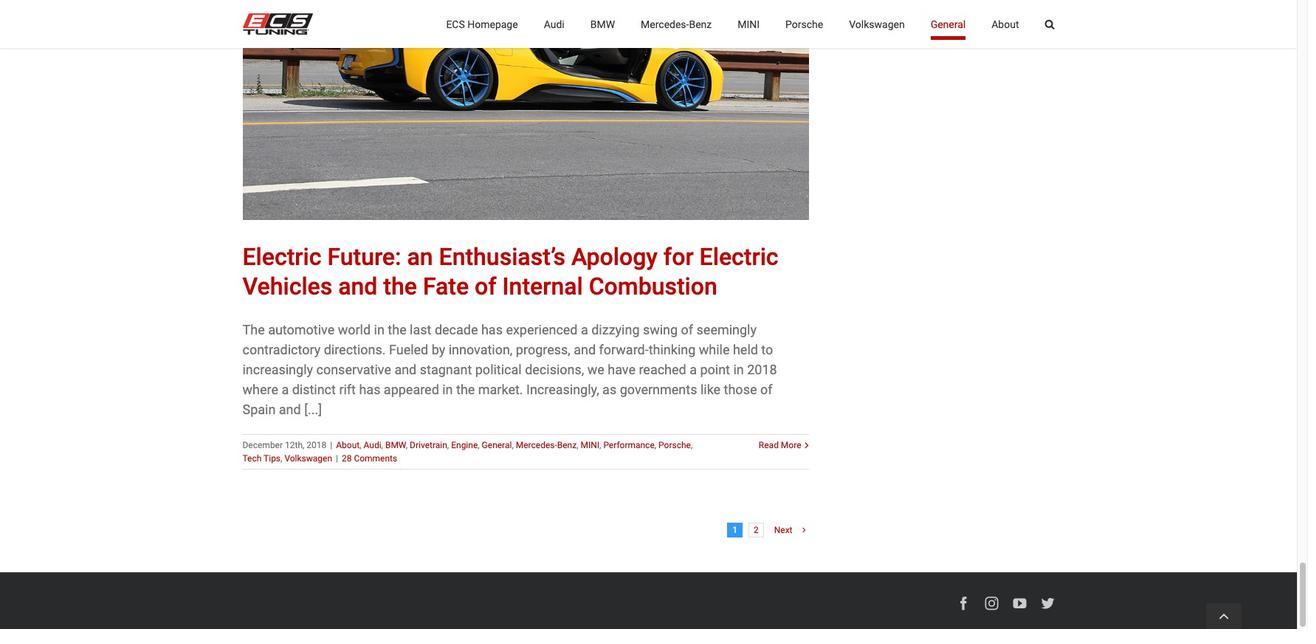 Task type: locate. For each thing, give the bounding box(es) containing it.
,
[[360, 440, 361, 451], [381, 440, 383, 451], [406, 440, 408, 451], [447, 440, 449, 451], [478, 440, 480, 451], [512, 440, 514, 451], [577, 440, 578, 451], [600, 440, 601, 451], [655, 440, 656, 451], [691, 440, 693, 451], [281, 454, 282, 464]]

1 horizontal spatial mercedes-
[[641, 18, 689, 30]]

1 horizontal spatial about
[[992, 18, 1019, 30]]

in down stagnant
[[442, 382, 453, 398]]

bmw
[[590, 18, 615, 30], [385, 440, 406, 451]]

mini link right mercedes-benz
[[738, 0, 760, 48]]

general inside the december 12th, 2018 | about , audi , bmw , drivetrain , engine , general , mercedes-benz , mini , performance , porsche , tech tips , volkswagen | 28 comments
[[482, 440, 512, 451]]

[...]
[[304, 402, 322, 417]]

0 horizontal spatial mercedes-benz link
[[516, 440, 577, 451]]

0 horizontal spatial audi link
[[364, 440, 381, 451]]

1 vertical spatial porsche link
[[659, 440, 691, 451]]

1 horizontal spatial about link
[[992, 0, 1019, 48]]

1 horizontal spatial audi
[[544, 18, 565, 30]]

ecs homepage
[[446, 18, 518, 30]]

increasingly
[[243, 362, 313, 378]]

1 horizontal spatial bmw
[[590, 18, 615, 30]]

| right "12th,"
[[330, 440, 332, 451]]

1 horizontal spatial 2018
[[747, 362, 777, 378]]

1 horizontal spatial electric
[[700, 243, 779, 271]]

1 vertical spatial about link
[[336, 440, 360, 451]]

the up fueled
[[388, 322, 407, 338]]

swing
[[643, 322, 678, 338]]

enthusiast's
[[439, 243, 566, 271]]

to
[[761, 342, 773, 358]]

0 horizontal spatial volkswagen link
[[285, 454, 332, 464]]

mini left performance
[[581, 440, 600, 451]]

decisions,
[[525, 362, 584, 378]]

benz
[[689, 18, 712, 30], [557, 440, 577, 451]]

electric future: an enthusiast's apology for electric vehicles and the fate of internal combustion link
[[243, 243, 779, 301]]

engine link
[[451, 440, 478, 451]]

1 horizontal spatial audi link
[[544, 0, 565, 48]]

has
[[481, 322, 503, 338], [359, 382, 381, 398]]

1 vertical spatial mini
[[581, 440, 600, 451]]

mercedes-
[[641, 18, 689, 30], [516, 440, 557, 451]]

tech
[[243, 454, 262, 464]]

electric up vehicles
[[243, 243, 322, 271]]

fueled
[[389, 342, 428, 358]]

in right world
[[374, 322, 385, 338]]

0 horizontal spatial general link
[[482, 440, 512, 451]]

0 horizontal spatial porsche link
[[659, 440, 691, 451]]

1 vertical spatial |
[[336, 454, 338, 464]]

and down fueled
[[395, 362, 417, 378]]

0 horizontal spatial about link
[[336, 440, 360, 451]]

electric
[[243, 243, 322, 271], [700, 243, 779, 271]]

2 horizontal spatial a
[[690, 362, 697, 378]]

innovation,
[[449, 342, 513, 358]]

thinking
[[649, 342, 696, 358]]

bmw link left mercedes-benz
[[590, 0, 615, 48]]

mini right mercedes-benz
[[738, 18, 760, 30]]

0 vertical spatial benz
[[689, 18, 712, 30]]

0 vertical spatial a
[[581, 322, 588, 338]]

audi link right homepage
[[544, 0, 565, 48]]

1 vertical spatial audi link
[[364, 440, 381, 451]]

have
[[608, 362, 636, 378]]

bmw link up the comments
[[385, 440, 406, 451]]

1 electric from the left
[[243, 243, 322, 271]]

bmw link
[[590, 0, 615, 48], [385, 440, 406, 451]]

audi right homepage
[[544, 18, 565, 30]]

audi link up 28 comments 'link'
[[364, 440, 381, 451]]

bmw inside the december 12th, 2018 | about , audi , bmw , drivetrain , engine , general , mercedes-benz , mini , performance , porsche , tech tips , volkswagen | 28 comments
[[385, 440, 406, 451]]

0 vertical spatial mini link
[[738, 0, 760, 48]]

0 horizontal spatial general
[[482, 440, 512, 451]]

about link
[[992, 0, 1019, 48], [336, 440, 360, 451]]

1 vertical spatial general
[[482, 440, 512, 451]]

1 vertical spatial has
[[359, 382, 381, 398]]

0 vertical spatial volkswagen link
[[849, 0, 905, 48]]

has right 'rift'
[[359, 382, 381, 398]]

comments
[[354, 454, 397, 464]]

0 horizontal spatial electric
[[243, 243, 322, 271]]

1 horizontal spatial bmw link
[[590, 0, 615, 48]]

next
[[774, 525, 793, 536]]

0 vertical spatial in
[[374, 322, 385, 338]]

1 horizontal spatial has
[[481, 322, 503, 338]]

1 horizontal spatial porsche
[[786, 18, 823, 30]]

of up 'thinking'
[[681, 322, 693, 338]]

1 horizontal spatial mini link
[[738, 0, 760, 48]]

progress,
[[516, 342, 571, 358]]

1 vertical spatial benz
[[557, 440, 577, 451]]

conservative
[[316, 362, 391, 378]]

0 vertical spatial mercedes-benz link
[[641, 0, 712, 48]]

0 vertical spatial about link
[[992, 0, 1019, 48]]

audi inside the december 12th, 2018 | about , audi , bmw , drivetrain , engine , general , mercedes-benz , mini , performance , porsche , tech tips , volkswagen | 28 comments
[[364, 440, 381, 451]]

0 horizontal spatial about
[[336, 440, 360, 451]]

0 horizontal spatial a
[[282, 382, 289, 398]]

audi up 28 comments 'link'
[[364, 440, 381, 451]]

2 horizontal spatial in
[[733, 362, 744, 378]]

a down increasingly
[[282, 382, 289, 398]]

last
[[410, 322, 431, 338]]

0 vertical spatial porsche
[[786, 18, 823, 30]]

combustion
[[589, 273, 717, 301]]

2 horizontal spatial of
[[760, 382, 773, 398]]

0 vertical spatial mercedes-
[[641, 18, 689, 30]]

we
[[588, 362, 605, 378]]

more
[[781, 440, 801, 451]]

like
[[701, 382, 721, 398]]

for
[[664, 243, 694, 271]]

0 vertical spatial 2018
[[747, 362, 777, 378]]

of inside electric future: an enthusiast's apology for electric vehicles and the fate of internal combustion
[[475, 273, 497, 301]]

2
[[754, 525, 759, 536]]

2018
[[747, 362, 777, 378], [307, 440, 327, 451]]

0 horizontal spatial in
[[374, 322, 385, 338]]

the down an at left
[[383, 273, 417, 301]]

0 horizontal spatial volkswagen
[[285, 454, 332, 464]]

bmw left mercedes-benz
[[590, 18, 615, 30]]

the
[[383, 273, 417, 301], [388, 322, 407, 338], [456, 382, 475, 398]]

appeared
[[384, 382, 439, 398]]

2018 down to
[[747, 362, 777, 378]]

mercedes-benz
[[641, 18, 712, 30]]

0 horizontal spatial of
[[475, 273, 497, 301]]

volkswagen inside the december 12th, 2018 | about , audi , bmw , drivetrain , engine , general , mercedes-benz , mini , performance , porsche , tech tips , volkswagen | 28 comments
[[285, 454, 332, 464]]

general
[[931, 18, 966, 30], [482, 440, 512, 451]]

volkswagen link
[[849, 0, 905, 48], [285, 454, 332, 464]]

general link
[[931, 0, 966, 48], [482, 440, 512, 451]]

of right those
[[760, 382, 773, 398]]

mercedes- inside the december 12th, 2018 | about , audi , bmw , drivetrain , engine , general , mercedes-benz , mini , performance , porsche , tech tips , volkswagen | 28 comments
[[516, 440, 557, 451]]

1 horizontal spatial |
[[336, 454, 338, 464]]

2018 right "12th,"
[[307, 440, 327, 451]]

0 vertical spatial the
[[383, 273, 417, 301]]

and down 'future:'
[[338, 273, 378, 301]]

mercedes- inside 'link'
[[641, 18, 689, 30]]

0 vertical spatial porsche link
[[786, 0, 823, 48]]

0 vertical spatial |
[[330, 440, 332, 451]]

0 vertical spatial bmw link
[[590, 0, 615, 48]]

1 vertical spatial porsche
[[659, 440, 691, 451]]

electric right for
[[700, 243, 779, 271]]

electric future: an enthusiast's apology for electric vehicles and the fate of internal combustion image
[[243, 0, 809, 220]]

1 horizontal spatial general
[[931, 18, 966, 30]]

0 horizontal spatial porsche
[[659, 440, 691, 451]]

0 horizontal spatial mini
[[581, 440, 600, 451]]

1 vertical spatial bmw link
[[385, 440, 406, 451]]

0 horizontal spatial benz
[[557, 440, 577, 451]]

0 vertical spatial audi link
[[544, 0, 565, 48]]

1 horizontal spatial volkswagen link
[[849, 0, 905, 48]]

1 vertical spatial a
[[690, 362, 697, 378]]

porsche
[[786, 18, 823, 30], [659, 440, 691, 451]]

increasingly,
[[526, 382, 599, 398]]

a left dizzying
[[581, 322, 588, 338]]

0 horizontal spatial audi
[[364, 440, 381, 451]]

1 vertical spatial volkswagen
[[285, 454, 332, 464]]

porsche inside the december 12th, 2018 | about , audi , bmw , drivetrain , engine , general , mercedes-benz , mini , performance , porsche , tech tips , volkswagen | 28 comments
[[659, 440, 691, 451]]

audi
[[544, 18, 565, 30], [364, 440, 381, 451]]

in
[[374, 322, 385, 338], [733, 362, 744, 378], [442, 382, 453, 398]]

in up those
[[733, 362, 744, 378]]

reached
[[639, 362, 686, 378]]

2 vertical spatial in
[[442, 382, 453, 398]]

0 vertical spatial about
[[992, 18, 1019, 30]]

1 horizontal spatial a
[[581, 322, 588, 338]]

0 horizontal spatial bmw
[[385, 440, 406, 451]]

the down stagnant
[[456, 382, 475, 398]]

1 horizontal spatial of
[[681, 322, 693, 338]]

1 horizontal spatial general link
[[931, 0, 966, 48]]

1 horizontal spatial volkswagen
[[849, 18, 905, 30]]

of down enthusiast's
[[475, 273, 497, 301]]

of
[[475, 273, 497, 301], [681, 322, 693, 338], [760, 382, 773, 398]]

1 horizontal spatial benz
[[689, 18, 712, 30]]

mini link
[[738, 0, 760, 48], [581, 440, 600, 451]]

| left 28
[[336, 454, 338, 464]]

homepage
[[468, 18, 518, 30]]

and inside electric future: an enthusiast's apology for electric vehicles and the fate of internal combustion
[[338, 273, 378, 301]]

about
[[992, 18, 1019, 30], [336, 440, 360, 451]]

mercedes-benz link
[[641, 0, 712, 48], [516, 440, 577, 451]]

0 vertical spatial of
[[475, 273, 497, 301]]

1 vertical spatial the
[[388, 322, 407, 338]]

volkswagen
[[849, 18, 905, 30], [285, 454, 332, 464]]

0 horizontal spatial has
[[359, 382, 381, 398]]

a left point
[[690, 362, 697, 378]]

1 vertical spatial 2018
[[307, 440, 327, 451]]

drivetrain
[[410, 440, 447, 451]]

1 vertical spatial mercedes-benz link
[[516, 440, 577, 451]]

has up innovation,
[[481, 322, 503, 338]]

0 horizontal spatial 2018
[[307, 440, 327, 451]]

1 vertical spatial mini link
[[581, 440, 600, 451]]

1 horizontal spatial mercedes-benz link
[[641, 0, 712, 48]]

2 vertical spatial of
[[760, 382, 773, 398]]

1 vertical spatial bmw
[[385, 440, 406, 451]]

governments
[[620, 382, 697, 398]]

1 horizontal spatial mini
[[738, 18, 760, 30]]

bmw up the comments
[[385, 440, 406, 451]]

2018 inside the automotive world in the last decade has experienced a dizzying swing of seemingly contradictory directions. fueled by innovation, progress, and forward-thinking while held to increasingly conservative and stagnant political decisions, we have reached a point in 2018 where a distinct rift has appeared in the market. increasingly, as governments like those of spain and [...]
[[747, 362, 777, 378]]

audi link
[[544, 0, 565, 48], [364, 440, 381, 451]]

benz inside the december 12th, 2018 | about , audi , bmw , drivetrain , engine , general , mercedes-benz , mini , performance , porsche , tech tips , volkswagen | 28 comments
[[557, 440, 577, 451]]

mini link left performance
[[581, 440, 600, 451]]

mini
[[738, 18, 760, 30], [581, 440, 600, 451]]

1 vertical spatial mercedes-
[[516, 440, 557, 451]]

0 vertical spatial has
[[481, 322, 503, 338]]

0 horizontal spatial mercedes-
[[516, 440, 557, 451]]

0 vertical spatial general link
[[931, 0, 966, 48]]



Task type: vqa. For each thing, say whether or not it's contained in the screenshot.
tune from Turner Motorsport link
no



Task type: describe. For each thing, give the bounding box(es) containing it.
the
[[243, 322, 265, 338]]

read more
[[759, 440, 801, 451]]

tech tips link
[[243, 454, 281, 464]]

and left [...] at the left
[[279, 402, 301, 417]]

performance link
[[603, 440, 655, 451]]

2 link
[[749, 523, 764, 538]]

the automotive world in the last decade has experienced a dizzying swing of seemingly contradictory directions. fueled by innovation, progress, and forward-thinking while held to increasingly conservative and stagnant political decisions, we have reached a point in 2018 where a distinct rift has appeared in the market. increasingly, as governments like those of spain and [...]
[[243, 322, 777, 417]]

the inside electric future: an enthusiast's apology for electric vehicles and the fate of internal combustion
[[383, 273, 417, 301]]

benz inside 'link'
[[689, 18, 712, 30]]

about inside the december 12th, 2018 | about , audi , bmw , drivetrain , engine , general , mercedes-benz , mini , performance , porsche , tech tips , volkswagen | 28 comments
[[336, 440, 360, 451]]

1 vertical spatial volkswagen link
[[285, 454, 332, 464]]

experienced
[[506, 322, 578, 338]]

engine
[[451, 440, 478, 451]]

dizzying
[[592, 322, 640, 338]]

december
[[243, 440, 283, 451]]

1 horizontal spatial porsche link
[[786, 0, 823, 48]]

drivetrain link
[[410, 440, 447, 451]]

world
[[338, 322, 371, 338]]

and up we
[[574, 342, 596, 358]]

as
[[603, 382, 617, 398]]

december 12th, 2018 | about , audi , bmw , drivetrain , engine , general , mercedes-benz , mini , performance , porsche , tech tips , volkswagen | 28 comments
[[243, 440, 693, 464]]

internal
[[502, 273, 583, 301]]

0 vertical spatial volkswagen
[[849, 18, 905, 30]]

read
[[759, 440, 779, 451]]

read more link
[[759, 439, 801, 452]]

automotive
[[268, 322, 335, 338]]

distinct
[[292, 382, 336, 398]]

spain
[[243, 402, 276, 417]]

0 horizontal spatial bmw link
[[385, 440, 406, 451]]

political
[[475, 362, 522, 378]]

2018 inside the december 12th, 2018 | about , audi , bmw , drivetrain , engine , general , mercedes-benz , mini , performance , porsche , tech tips , volkswagen | 28 comments
[[307, 440, 327, 451]]

those
[[724, 382, 757, 398]]

market.
[[478, 382, 523, 398]]

ecs
[[446, 18, 465, 30]]

0 vertical spatial mini
[[738, 18, 760, 30]]

decade
[[435, 322, 478, 338]]

by
[[432, 342, 445, 358]]

vehicles
[[243, 273, 332, 301]]

0 horizontal spatial |
[[330, 440, 332, 451]]

0 vertical spatial bmw
[[590, 18, 615, 30]]

future:
[[327, 243, 401, 271]]

next link
[[770, 518, 797, 543]]

2 vertical spatial a
[[282, 382, 289, 398]]

an
[[407, 243, 433, 271]]

apology
[[571, 243, 658, 271]]

1 vertical spatial in
[[733, 362, 744, 378]]

forward-
[[599, 342, 649, 358]]

stagnant
[[420, 362, 472, 378]]

mini inside the december 12th, 2018 | about , audi , bmw , drivetrain , engine , general , mercedes-benz , mini , performance , porsche , tech tips , volkswagen | 28 comments
[[581, 440, 600, 451]]

rift
[[339, 382, 356, 398]]

contradictory
[[243, 342, 321, 358]]

fate
[[423, 273, 469, 301]]

28
[[342, 454, 352, 464]]

1 horizontal spatial in
[[442, 382, 453, 398]]

1 vertical spatial general link
[[482, 440, 512, 451]]

where
[[243, 382, 278, 398]]

2 vertical spatial the
[[456, 382, 475, 398]]

seemingly
[[697, 322, 757, 338]]

point
[[700, 362, 730, 378]]

0 vertical spatial general
[[931, 18, 966, 30]]

2 electric from the left
[[700, 243, 779, 271]]

while
[[699, 342, 730, 358]]

12th,
[[285, 440, 304, 451]]

28 comments link
[[342, 454, 397, 464]]

electric future: an enthusiast's apology for electric vehicles and the fate of internal combustion
[[243, 243, 779, 301]]

directions.
[[324, 342, 386, 358]]

performance
[[603, 440, 655, 451]]

0 horizontal spatial mini link
[[581, 440, 600, 451]]

1
[[733, 525, 738, 536]]

ecs homepage link
[[446, 0, 518, 48]]

ecs tuning logo image
[[243, 13, 313, 35]]

held
[[733, 342, 758, 358]]

tips
[[264, 454, 281, 464]]

1 vertical spatial of
[[681, 322, 693, 338]]



